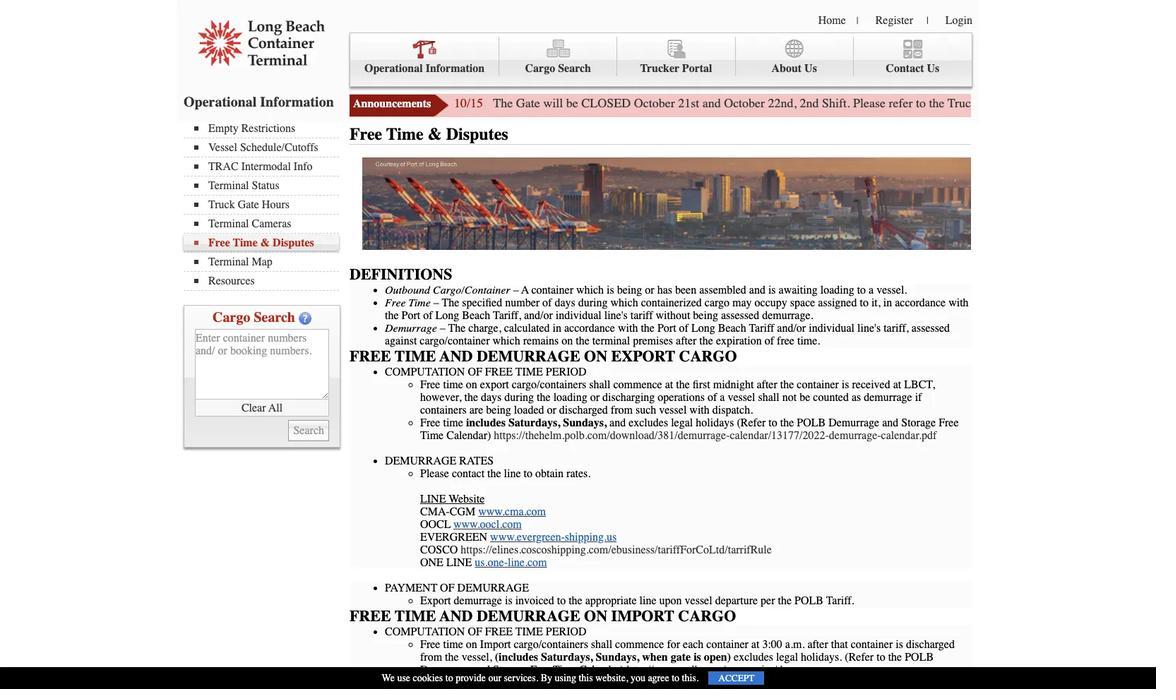 Task type: vqa. For each thing, say whether or not it's contained in the screenshot.
menu bar containing Empty Restrictions
yes



Task type: describe. For each thing, give the bounding box(es) containing it.
empty
[[208, 122, 239, 135]]

assembled
[[700, 284, 747, 297]]

loading inside free time on export cargo/containers shall commence at the first midnight after the container is received at lbct, however, the days during the loading or discharging operations of a vessel shall not be counted as demurrage if containers are being loaded or discharged from such vessel with dispatch.
[[554, 391, 588, 404]]

0 vertical spatial line
[[420, 493, 446, 506]]

free time on import cargo/containers shall commence for each container at 3:00 a.m. after that container is discharged from the vessel,
[[420, 639, 955, 664]]

of for computation of free time period
[[468, 626, 482, 639]]

www.evergreen-
[[490, 531, 565, 544]]

per
[[761, 595, 775, 608]]

calendar) inside and excludes legal holidays (refer to the polb demurrage and storage free time calendar)
[[447, 430, 491, 442]]

free down announcements
[[350, 124, 382, 144]]

long inside – the charge, calculated in accordance with the port of long beach tariff and/or individual line's tariff, assessed against cargo/container which remains on the terminal premises after the expiration of free time.
[[692, 322, 715, 335]]

10/15 the gate will be closed october 21st and october 22nd, 2nd shift. please refer to the truck gate hours web page for further ga
[[454, 95, 1156, 111]]

3 terminal from the top
[[208, 256, 249, 268]]

line inside the 'payment of demurrage export demurrage is invoiced to the appropriate line upon vessel departure per the polb tariff. free time and demurrage on import cargo'
[[640, 595, 657, 608]]

shall for first
[[589, 379, 611, 391]]

0 vertical spatial operational
[[365, 62, 423, 75]]

being inside free time on export cargo/containers shall commence at the first midnight after the container is received at lbct, however, the days during the loading or discharging operations of a vessel shall not be counted as demurrage if containers are being loaded or discharged from such vessel with dispatch.
[[486, 404, 511, 417]]

operational information link
[[350, 37, 500, 77]]

excludes inside and excludes legal holidays (refer to the polb demurrage and storage free time calendar)
[[629, 417, 668, 430]]

excludes legal holidays. (refer to the polb demurrage and storage free time calendar)
[[420, 651, 934, 677]]

individual inside – the charge, calculated in accordance with the port of long beach tariff and/or individual line's tariff, assessed against cargo/container which remains on the terminal premises after the expiration of free time.
[[809, 322, 855, 335]]

the left export
[[464, 391, 478, 404]]

menu bar containing empty restrictions
[[184, 121, 346, 291]]

intermodal
[[241, 160, 291, 173]]

the down free time and demurrage on export cargo computation of free time period
[[537, 391, 551, 404]]

contact
[[452, 468, 485, 480]]

to inside "excludes legal holidays. (refer to the polb demurrage and storage free time calendar)"
[[877, 651, 886, 664]]

the right contact
[[488, 468, 501, 480]]

register link
[[876, 14, 913, 27]]

us for about us
[[805, 62, 817, 75]]

trucker portal
[[640, 62, 712, 75]]

0 horizontal spatial information
[[260, 94, 334, 110]]

vessel,
[[462, 651, 492, 664]]

1 horizontal spatial disputes
[[446, 124, 508, 144]]

a inside definitions​ outbound cargo/container – a container which is being or has been assembled and is awaiting loading to a vessel.
[[869, 284, 874, 297]]

holidays
[[696, 417, 734, 430]]

2 october from the left
[[724, 95, 765, 111]]

storage inside and excludes legal holidays (refer to the polb demurrage and storage free time calendar)
[[902, 417, 936, 430]]

0 vertical spatial for
[[1094, 95, 1109, 111]]

the left expiration on the right of the page
[[700, 335, 713, 348]]

has
[[657, 284, 673, 297]]

tariff
[[631, 309, 653, 322]]

0 vertical spatial cargo
[[525, 62, 555, 75]]

the for gate
[[493, 95, 513, 111]]

which inside definitions​ outbound cargo/container – a container which is being or has been assembled and is awaiting loading to a vessel.
[[576, 284, 604, 297]]

beach inside – the charge, calculated in accordance with the port of long beach tariff and/or individual line's tariff, assessed against cargo/container which remains on the terminal premises after the expiration of free time.
[[718, 322, 747, 335]]

time for free time on import cargo/containers shall commence for each container at 3:00 a.m. after that container is discharged from the vessel,
[[443, 639, 463, 651]]

of for payment of demurrage export demurrage is invoiced to the appropriate line upon vessel departure per the polb tariff. free time and demurrage on import cargo
[[440, 582, 455, 595]]

free down free time
[[350, 348, 391, 366]]

cargo search inside 'cargo search' link
[[525, 62, 591, 75]]

is up terminal
[[607, 284, 614, 297]]

accordance inside '– the specified number of days during which containerized cargo may occupy space assigned to it, in accordance with the port of long beach tariff, and/or individual line's tariff without being assessed demurrage.'
[[895, 297, 946, 309]]

2 terminal from the top
[[208, 218, 249, 230]]

demurrage inside and excludes legal holidays (refer to the polb demurrage and storage free time calendar)
[[829, 417, 880, 430]]

occupy
[[755, 297, 788, 309]]

services.
[[504, 673, 538, 685]]

the inside '– the specified number of days during which containerized cargo may occupy space assigned to it, in accordance with the port of long beach tariff, and/or individual line's tariff without being assessed demurrage.'
[[385, 309, 399, 322]]

1 rates from the top
[[459, 455, 494, 468]]

– inside definitions​ outbound cargo/container – a container which is being or has been assembled and is awaiting loading to a vessel.
[[513, 284, 519, 297]]

1 horizontal spatial gate
[[516, 95, 540, 111]]

0 vertical spatial truck
[[948, 95, 978, 111]]

2 horizontal spatial at
[[893, 379, 902, 391]]

contact
[[886, 62, 924, 75]]

time for free time includes saturdays, sundays,
[[443, 417, 463, 430]]

import
[[611, 608, 675, 626]]

cameras
[[252, 218, 291, 230]]

1 vertical spatial sundays,
[[596, 651, 640, 664]]

accept
[[719, 673, 755, 684]]

of left "free"
[[765, 335, 774, 348]]

is inside free time on import cargo/containers shall commence for each container at 3:00 a.m. after that container is discharged from the vessel,
[[896, 639, 903, 651]]

time down announcements
[[386, 124, 424, 144]]

time for free time on export cargo/containers shall commence at the first midnight after the container is received at lbct, however, the days during the loading or discharging operations of a vessel shall not be counted as demurrage if containers are being loaded or discharged from such vessel with dispatch.
[[443, 379, 463, 391]]

container up http://www.polb.com/economics/demurrage.asp link
[[707, 639, 749, 651]]

a
[[522, 284, 529, 297]]

without
[[656, 309, 690, 322]]

10/15
[[454, 95, 483, 111]]

free up (includes
[[485, 626, 513, 639]]

1 vertical spatial cargo
[[213, 309, 250, 326]]

page
[[1067, 95, 1091, 111]]

may
[[733, 297, 752, 309]]

0 horizontal spatial at
[[665, 379, 673, 391]]

at inside free time on import cargo/containers shall commence for each container at 3:00 a.m. after that container is discharged from the vessel,
[[752, 639, 760, 651]]

free inside "excludes legal holidays. (refer to the polb demurrage and storage free time calendar)"
[[531, 664, 551, 677]]

3:00
[[763, 639, 783, 651]]

1 horizontal spatial please
[[853, 95, 886, 111]]

of inside free time on export cargo/containers shall commence at the first midnight after the container is received at lbct, however, the days during the loading or discharging operations of a vessel shall not be counted as demurrage if containers are being loaded or discharged from such vessel with dispatch.
[[708, 391, 717, 404]]

awaiting
[[779, 284, 818, 297]]

www.cma.com link
[[478, 506, 546, 519]]

container right that
[[851, 639, 893, 651]]

as
[[852, 391, 861, 404]]

after inside free time on import cargo/containers shall commence for each container at 3:00 a.m. after that container is discharged from the vessel,
[[808, 639, 828, 651]]

demurrage-
[[829, 430, 881, 442]]

www.oocl.com link
[[454, 519, 522, 531]]

departure
[[715, 595, 758, 608]]

long inside '– the specified number of days during which containerized cargo may occupy space assigned to it, in accordance with the port of long beach tariff, and/or individual line's tariff without being assessed demurrage.'
[[436, 309, 459, 322]]

gate
[[671, 651, 691, 664]]

0 vertical spatial saturdays,
[[509, 417, 560, 430]]

accept button
[[709, 672, 765, 685]]

time up (includes
[[516, 626, 543, 639]]

status
[[252, 179, 280, 192]]

is inside free time on export cargo/containers shall commence at the first midnight after the container is received at lbct, however, the days during the loading or discharging operations of a vessel shall not be counted as demurrage if containers are being loaded or discharged from such vessel with dispatch.
[[842, 379, 850, 391]]

time down remains
[[516, 366, 543, 379]]

and inside free time and demurrage on export cargo computation of free time period
[[440, 348, 473, 366]]

map
[[252, 256, 273, 268]]

or inside definitions​ outbound cargo/container – a container which is being or has been assembled and is awaiting loading to a vessel.
[[645, 284, 655, 297]]

outbound
[[385, 284, 430, 297]]

being inside definitions​ outbound cargo/container – a container which is being or has been assembled and is awaiting loading to a vessel.
[[617, 284, 642, 297]]

cargo search link
[[500, 37, 618, 77]]

with inside – the charge, calculated in accordance with the port of long beach tariff and/or individual line's tariff, assessed against cargo/container which remains on the terminal premises after the expiration of free time.
[[618, 322, 638, 335]]

free inside empty restrictions vessel schedule/cutoffs trac intermodal info terminal status truck gate hours terminal cameras free time & disputes terminal map resources
[[208, 237, 230, 249]]

this.
[[682, 673, 699, 685]]

0 vertical spatial demurrage
[[385, 322, 437, 335]]

and right 21st
[[703, 95, 721, 111]]

it,
[[872, 297, 881, 309]]

vessel right such
[[659, 404, 687, 417]]

empty restrictions link
[[194, 122, 339, 135]]

loading inside definitions​ outbound cargo/container – a container which is being or has been assembled and is awaiting loading to a vessel.
[[821, 284, 855, 297]]

the inside and excludes legal holidays (refer to the polb demurrage and storage free time calendar)
[[780, 417, 794, 430]]

resources
[[208, 275, 255, 288]]

& inside empty restrictions vessel schedule/cutoffs trac intermodal info terminal status truck gate hours terminal cameras free time & disputes terminal map resources
[[261, 237, 270, 249]]

the left "appropriate"
[[569, 595, 583, 608]]

time up "however," on the left bottom of the page
[[395, 348, 436, 366]]

search inside menu bar
[[558, 62, 591, 75]]

1 vertical spatial search
[[254, 309, 295, 326]]

vessel up holidays
[[728, 391, 756, 404]]

vessel schedule/cutoffs link
[[194, 141, 339, 154]]

disputes inside empty restrictions vessel schedule/cutoffs trac intermodal info terminal status truck gate hours terminal cameras free time & disputes terminal map resources
[[273, 237, 314, 249]]

is left awaiting
[[769, 284, 776, 297]]

expiration
[[716, 335, 762, 348]]

evergreen
[[420, 531, 488, 544]]

the inside free time on import cargo/containers shall commence for each container at 3:00 a.m. after that container is discharged from the vessel,
[[445, 651, 459, 664]]

free down charge,
[[485, 366, 513, 379]]

and/or inside '– the specified number of days during which containerized cargo may occupy space assigned to it, in accordance with the port of long beach tariff, and/or individual line's tariff without being assessed demurrage.'
[[524, 309, 553, 322]]

free inside free time on import cargo/containers shall commence for each container at 3:00 a.m. after that container is discharged from the vessel,
[[420, 639, 440, 651]]

appropriate
[[585, 595, 637, 608]]

schedule/cutoffs
[[240, 141, 318, 154]]

tariff.
[[826, 595, 855, 608]]

rates.
[[567, 468, 591, 480]]

legal inside "excludes legal holidays. (refer to the polb demurrage and storage free time calendar)"
[[776, 651, 798, 664]]

space
[[790, 297, 815, 309]]

cargo
[[705, 297, 730, 309]]

free inside free time on export cargo/containers shall commence at the first midnight after the container is received at lbct, however, the days during the loading or discharging operations of a vessel shall not be counted as demurrage if containers are being loaded or discharged from such vessel with dispatch.
[[420, 379, 440, 391]]

2 | from the left
[[927, 15, 929, 27]]

1 vertical spatial line
[[446, 557, 472, 569]]

on inside – the charge, calculated in accordance with the port of long beach tariff and/or individual line's tariff, assessed against cargo/container which remains on the terminal premises after the expiration of free time.
[[562, 335, 573, 348]]

of inside free time and demurrage on export cargo computation of free time period
[[468, 366, 482, 379]]

of right number
[[543, 297, 552, 309]]

cookies
[[413, 673, 443, 685]]

about
[[772, 62, 802, 75]]

time inside empty restrictions vessel schedule/cutoffs trac intermodal info terminal status truck gate hours terminal cameras free time & disputes terminal map resources
[[233, 237, 258, 249]]

not
[[783, 391, 797, 404]]

– the specified number of days during which containerized cargo may occupy space assigned to it, in accordance with the port of long beach tariff, and/or individual line's tariff without being assessed demurrage.
[[385, 297, 969, 322]]

website,
[[596, 673, 628, 685]]

2 horizontal spatial gate
[[981, 95, 1005, 111]]

Enter container numbers and/ or booking numbers.  text field
[[195, 329, 329, 400]]

terminal map link
[[194, 256, 339, 268]]

cargo/containers for import
[[514, 639, 588, 651]]

https://thehelm.polb.com/download/381/demurrage-calendar/13177/2022-demurrage-calendar.pdf link
[[494, 430, 937, 442]]

2 computation from the top
[[385, 626, 465, 639]]

such
[[636, 404, 656, 417]]

polb inside the 'payment of demurrage export demurrage is invoiced to the appropriate line upon vessel departure per the polb tariff. free time and demurrage on import cargo'
[[795, 595, 824, 608]]

of down containerized at the top
[[679, 322, 689, 335]]

0 horizontal spatial operational information
[[184, 94, 334, 110]]

1 vertical spatial saturdays,
[[541, 651, 593, 664]]

discharged inside free time on import cargo/containers shall commence for each container at 3:00 a.m. after that container is discharged from the vessel,
[[906, 639, 955, 651]]

demurrage inside "excludes legal holidays. (refer to the polb demurrage and storage free time calendar)"
[[420, 664, 471, 677]]

open)
[[704, 651, 731, 664]]

calendar) inside "excludes legal holidays. (refer to the polb demurrage and storage free time calendar)"
[[580, 664, 624, 677]]

the left first
[[676, 379, 690, 391]]

free down "however," on the left bottom of the page
[[420, 417, 440, 430]]

during inside '– the specified number of days during which containerized cargo may occupy space assigned to it, in accordance with the port of long beach tariff, and/or individual line's tariff without being assessed demurrage.'
[[578, 297, 608, 309]]

cargo inside the 'payment of demurrage export demurrage is invoiced to the appropriate line upon vessel departure per the polb tariff. free time and demurrage on import cargo'
[[678, 608, 736, 626]]

free inside and excludes legal holidays (refer to the polb demurrage and storage free time calendar)
[[939, 417, 959, 430]]

free time on export cargo/containers shall commence at the first midnight after the container is received at lbct, however, the days during the loading or discharging operations of a vessel shall not be counted as demurrage if containers are being loaded or discharged from such vessel with dispatch.
[[420, 379, 935, 417]]

time.
[[798, 335, 820, 348]]

free time and demurrage on export cargo computation of free time period
[[350, 348, 737, 379]]

clear
[[242, 402, 266, 414]]

https://elines.coscoshipping.com/ebusiness/tariffforcoltd/tarrifrule link
[[461, 544, 772, 557]]

trac
[[208, 160, 239, 173]]

0 vertical spatial be
[[566, 95, 578, 111]]

to inside and excludes legal holidays (refer to the polb demurrage and storage free time calendar)
[[769, 417, 778, 430]]

website
[[449, 493, 485, 506]]

0 vertical spatial line
[[504, 468, 521, 480]]

demurrage inside free time on export cargo/containers shall commence at the first midnight after the container is received at lbct, however, the days during the loading or discharging operations of a vessel shall not be counted as demurrage if containers are being loaded or discharged from such vessel with dispatch.
[[864, 391, 913, 404]]

1 october from the left
[[634, 95, 675, 111]]

one
[[420, 557, 444, 569]]

0 vertical spatial sundays,
[[563, 417, 607, 430]]

tariff,
[[493, 309, 521, 322]]

www.oocl.com
[[454, 519, 522, 531]]

0 horizontal spatial operational
[[184, 94, 257, 110]]

1 vertical spatial please
[[420, 468, 449, 480]]

premises
[[633, 335, 673, 348]]

that
[[831, 639, 848, 651]]

info
[[294, 160, 313, 173]]

gate inside empty restrictions vessel schedule/cutoffs trac intermodal info terminal status truck gate hours terminal cameras free time & disputes terminal map resources
[[238, 199, 259, 211]]

terminal status link
[[194, 179, 339, 192]]

refer
[[889, 95, 913, 111]]

2nd
[[800, 95, 819, 111]]

the left terminal
[[576, 335, 590, 348]]

2 period from the top
[[546, 626, 587, 639]]

(refer inside "excludes legal holidays. (refer to the polb demurrage and storage free time calendar)"
[[845, 651, 874, 664]]

free time & disputes link
[[194, 237, 339, 249]]

0 vertical spatial hours
[[1008, 95, 1039, 111]]

please contact the line to obtain rates.
[[420, 468, 591, 480]]

https://elines.coscoshipping.com/ebusiness/tariffforcoltd/tarrifrule
[[461, 544, 772, 557]]

restrictions
[[241, 122, 295, 135]]

and right demurrage-
[[882, 417, 899, 430]]

agree
[[648, 673, 670, 685]]



Task type: locate. For each thing, give the bounding box(es) containing it.
from inside free time on export cargo/containers shall commence at the first midnight after the container is received at lbct, however, the days during the loading or discharging operations of a vessel shall not be counted as demurrage if containers are being loaded or discharged from such vessel with dispatch.
[[611, 404, 633, 417]]

cargo inside free time and demurrage on export cargo computation of free time period
[[679, 348, 737, 366]]

the left charge,
[[448, 322, 466, 335]]

2 horizontal spatial with
[[949, 297, 969, 309]]

1 terminal from the top
[[208, 179, 249, 192]]

1 vertical spatial (refer
[[845, 651, 874, 664]]

login link
[[946, 14, 973, 27]]

however,
[[420, 391, 462, 404]]

beach down cargo/container
[[462, 309, 490, 322]]

container inside free time on export cargo/containers shall commence at the first midnight after the container is received at lbct, however, the days during the loading or discharging operations of a vessel shall not be counted as demurrage if containers are being loaded or discharged from such vessel with dispatch.
[[797, 379, 839, 391]]

0 vertical spatial after
[[676, 335, 697, 348]]

1 period from the top
[[546, 366, 587, 379]]

on for export
[[466, 379, 477, 391]]

days inside free time on export cargo/containers shall commence at the first midnight after the container is received at lbct, however, the days during the loading or discharging operations of a vessel shall not be counted as demurrage if containers are being loaded or discharged from such vessel with dispatch.
[[481, 391, 502, 404]]

– for specified
[[434, 297, 439, 309]]

a left vessel.
[[869, 284, 874, 297]]

october
[[634, 95, 675, 111], [724, 95, 765, 111]]

truck down 'trac'
[[208, 199, 235, 211]]

1 vertical spatial &
[[261, 237, 270, 249]]

days up includes
[[481, 391, 502, 404]]

assessed
[[721, 309, 760, 322], [912, 322, 950, 335]]

gate
[[516, 95, 540, 111], [981, 95, 1005, 111], [238, 199, 259, 211]]

in right "calculated"
[[553, 322, 562, 335]]

storage down the import
[[493, 664, 528, 677]]

truck inside empty restrictions vessel schedule/cutoffs trac intermodal info terminal status truck gate hours terminal cameras free time & disputes terminal map resources
[[208, 199, 235, 211]]

cgm
[[450, 506, 476, 519]]

the inside "excludes legal holidays. (refer to the polb demurrage and storage free time calendar)"
[[888, 651, 902, 664]]

loading right the space
[[821, 284, 855, 297]]

line up oocl
[[420, 493, 446, 506]]

which inside '– the specified number of days during which containerized cargo may occupy space assigned to it, in accordance with the port of long beach tariff, and/or individual line's tariff without being assessed demurrage.'
[[611, 297, 638, 309]]

polb inside "excludes legal holidays. (refer to the polb demurrage and storage free time calendar)"
[[905, 651, 934, 664]]

0 vertical spatial days
[[555, 297, 576, 309]]

1 us from the left
[[805, 62, 817, 75]]

commence down the import at bottom
[[615, 639, 664, 651]]

specified
[[462, 297, 502, 309]]

after inside – the charge, calculated in accordance with the port of long beach tariff and/or individual line's tariff, assessed against cargo/container which remains on the terminal premises after the expiration of free time.
[[676, 335, 697, 348]]

computation of free time period
[[385, 626, 587, 639]]

commence for at
[[613, 379, 662, 391]]

time inside "excludes legal holidays. (refer to the polb demurrage and storage free time calendar)"
[[553, 664, 577, 677]]

cargo up first
[[679, 348, 737, 366]]

0 vertical spatial legal
[[671, 417, 693, 430]]

free up the "containers"
[[420, 379, 440, 391]]

1 vertical spatial days
[[481, 391, 502, 404]]

0 horizontal spatial which
[[493, 335, 520, 348]]

and/or up remains
[[524, 309, 553, 322]]

1 horizontal spatial or
[[590, 391, 600, 404]]

period down remains
[[546, 366, 587, 379]]

assessed up expiration on the right of the page
[[721, 309, 760, 322]]

us
[[805, 62, 817, 75], [927, 62, 940, 75]]

information up restrictions
[[260, 94, 334, 110]]

time down definitions​
[[409, 297, 431, 309]]

cargo
[[525, 62, 555, 75], [213, 309, 250, 326]]

loading right loaded
[[554, 391, 588, 404]]

be inside free time on export cargo/containers shall commence at the first midnight after the container is received at lbct, however, the days during the loading or discharging operations of a vessel shall not be counted as demurrage if containers are being loaded or discharged from such vessel with dispatch.
[[800, 391, 811, 404]]

cargo/containers inside free time on import cargo/containers shall commence for each container at 3:00 a.m. after that container is discharged from the vessel,
[[514, 639, 588, 651]]

time down payment
[[395, 608, 436, 626]]

2 horizontal spatial being
[[693, 309, 718, 322]]

1 vertical spatial be
[[800, 391, 811, 404]]

during inside free time on export cargo/containers shall commence at the first midnight after the container is received at lbct, however, the days during the loading or discharging operations of a vessel shall not be counted as demurrage if containers are being loaded or discharged from such vessel with dispatch.
[[505, 391, 534, 404]]

about us
[[772, 62, 817, 75]]

of down one
[[440, 582, 455, 595]]

legal inside and excludes legal holidays (refer to the polb demurrage and storage free time calendar)
[[671, 417, 693, 430]]

we use cookies to provide our services. by using this website, you agree to this.
[[382, 673, 699, 685]]

2 demurrage rates from the top
[[385, 677, 494, 689]]

in
[[884, 297, 892, 309], [553, 322, 562, 335]]

further
[[1112, 95, 1147, 111]]

with up export
[[618, 322, 638, 335]]

rates
[[459, 455, 494, 468], [459, 677, 494, 689]]

1 horizontal spatial long
[[692, 322, 715, 335]]

the for charge,
[[448, 322, 466, 335]]

on for import
[[466, 639, 477, 651]]

2 horizontal spatial or
[[645, 284, 655, 297]]

0 horizontal spatial storage
[[493, 664, 528, 677]]

is inside the 'payment of demurrage export demurrage is invoiced to the appropriate line upon vessel departure per the polb tariff. free time and demurrage on import cargo'
[[505, 595, 513, 608]]

1 vertical spatial information
[[260, 94, 334, 110]]

be right not
[[800, 391, 811, 404]]

– for charge,
[[440, 322, 446, 335]]

container right not
[[797, 379, 839, 391]]

to inside '– the specified number of days during which containerized cargo may occupy space assigned to it, in accordance with the port of long beach tariff, and/or individual line's tariff without being assessed demurrage.'
[[860, 297, 869, 309]]

individual inside '– the specified number of days during which containerized cargo may occupy space assigned to it, in accordance with the port of long beach tariff, and/or individual line's tariff without being assessed demurrage.'
[[556, 309, 602, 322]]

for right page on the top
[[1094, 95, 1109, 111]]

after inside free time on export cargo/containers shall commence at the first midnight after the container is received at lbct, however, the days during the loading or discharging operations of a vessel shall not be counted as demurrage if containers are being loaded or discharged from such vessel with dispatch.
[[757, 379, 778, 391]]

1 vertical spatial line
[[640, 595, 657, 608]]

free up cookies on the bottom left of page
[[420, 639, 440, 651]]

2 horizontal spatial after
[[808, 639, 828, 651]]

cma-
[[420, 506, 450, 519]]

free inside the 'payment of demurrage export demurrage is invoiced to the appropriate line upon vessel departure per the polb tariff. free time and demurrage on import cargo'
[[350, 608, 391, 626]]

1 horizontal spatial (refer
[[845, 651, 874, 664]]

tariff,
[[884, 322, 909, 335]]

1 | from the left
[[857, 15, 859, 27]]

october left 21st
[[634, 95, 675, 111]]

and excludes legal holidays (refer to the polb demurrage and storage free time calendar)
[[420, 417, 959, 442]]

days right "a"
[[555, 297, 576, 309]]

0 horizontal spatial a
[[720, 391, 725, 404]]

accordance right remains
[[564, 322, 615, 335]]

line left obtain
[[504, 468, 521, 480]]

hours up the cameras
[[262, 199, 290, 211]]

menu bar containing operational information
[[350, 32, 973, 87]]

and/or
[[524, 309, 553, 322], [777, 322, 806, 335]]

line
[[504, 468, 521, 480], [640, 595, 657, 608]]

gate left will
[[516, 95, 540, 111]]

on inside free time and demurrage on export cargo computation of free time period
[[584, 348, 608, 366]]

calendar/13177/2022-
[[730, 430, 829, 442]]

accordance
[[895, 297, 946, 309], [564, 322, 615, 335]]

empty restrictions vessel schedule/cutoffs trac intermodal info terminal status truck gate hours terminal cameras free time & disputes terminal map resources
[[208, 122, 318, 288]]

assigned
[[818, 297, 857, 309]]

2 us from the left
[[927, 62, 940, 75]]

1 horizontal spatial in
[[884, 297, 892, 309]]

time down the "containers"
[[420, 430, 444, 442]]

0 horizontal spatial legal
[[671, 417, 693, 430]]

2 and from the top
[[440, 608, 473, 626]]

1 vertical spatial being
[[693, 309, 718, 322]]

accordance inside – the charge, calculated in accordance with the port of long beach tariff and/or individual line's tariff, assessed against cargo/container which remains on the terminal premises after the expiration of free time.
[[564, 322, 615, 335]]

0 vertical spatial disputes
[[446, 124, 508, 144]]

line's left tariff
[[605, 309, 628, 322]]

commence for for
[[615, 639, 664, 651]]

a
[[869, 284, 874, 297], [720, 391, 725, 404]]

(includes saturdays, sundays, when gate is open)
[[495, 651, 734, 664]]

1 horizontal spatial us
[[927, 62, 940, 75]]

and/or inside – the charge, calculated in accordance with the port of long beach tariff and/or individual line's tariff, assessed against cargo/container which remains on the terminal premises after the expiration of free time.
[[777, 322, 806, 335]]

1 vertical spatial during
[[505, 391, 534, 404]]

1 horizontal spatial be
[[800, 391, 811, 404]]

1 horizontal spatial line's
[[858, 322, 881, 335]]

which inside – the charge, calculated in accordance with the port of long beach tariff and/or individual line's tariff, assessed against cargo/container which remains on the terminal premises after the expiration of free time.
[[493, 335, 520, 348]]

2 vertical spatial demurrage
[[420, 664, 471, 677]]

operational up 'empty'
[[184, 94, 257, 110]]

1 vertical spatial calendar)
[[580, 664, 624, 677]]

shift.
[[822, 95, 850, 111]]

is right the gate
[[694, 651, 701, 664]]

demurrage.
[[762, 309, 814, 322]]

demurrage down as
[[829, 417, 880, 430]]

excludes inside "excludes legal holidays. (refer to the polb demurrage and storage free time calendar)"
[[734, 651, 774, 664]]

free up resources
[[208, 237, 230, 249]]

vessel
[[728, 391, 756, 404], [659, 404, 687, 417], [685, 595, 713, 608]]

of inside the 'payment of demurrage export demurrage is invoiced to the appropriate line upon vessel departure per the polb tariff. free time and demurrage on import cargo'
[[440, 582, 455, 595]]

1 vertical spatial loading
[[554, 391, 588, 404]]

0 vertical spatial &
[[428, 124, 442, 144]]

1 time from the top
[[443, 379, 463, 391]]

0 horizontal spatial hours
[[262, 199, 290, 211]]

commence inside free time on export cargo/containers shall commence at the first midnight after the container is received at lbct, however, the days during the loading or discharging operations of a vessel shall not be counted as demurrage if containers are being loaded or discharged from such vessel with dispatch.
[[613, 379, 662, 391]]

with inside free time on export cargo/containers shall commence at the first midnight after the container is received at lbct, however, the days during the loading or discharging operations of a vessel shall not be counted as demurrage if containers are being loaded or discharged from such vessel with dispatch.
[[690, 404, 710, 417]]

free down definitions​
[[385, 297, 406, 309]]

0 horizontal spatial beach
[[462, 309, 490, 322]]

announcements
[[353, 97, 431, 110]]

1 vertical spatial hours
[[262, 199, 290, 211]]

1 horizontal spatial excludes
[[734, 651, 774, 664]]

0 vertical spatial the
[[493, 95, 513, 111]]

1 vertical spatial from
[[420, 651, 442, 664]]

cargo search down resources link
[[213, 309, 295, 326]]

0 vertical spatial a
[[869, 284, 874, 297]]

demurrage inside the 'payment of demurrage export demurrage is invoiced to the appropriate line upon vessel departure per the polb tariff. free time and demurrage on import cargo'
[[454, 595, 502, 608]]

long down cargo
[[692, 322, 715, 335]]

storage down if
[[902, 417, 936, 430]]

0 horizontal spatial gate
[[238, 199, 259, 211]]

we
[[382, 673, 395, 685]]

2 vertical spatial of
[[468, 626, 482, 639]]

on up "(includes saturdays, sundays, when gate is open)"
[[584, 608, 608, 626]]

– inside – the charge, calculated in accordance with the port of long beach tariff and/or individual line's tariff, assessed against cargo/container which remains on the terminal premises after the expiration of free time.
[[440, 322, 446, 335]]

discharged inside free time on export cargo/containers shall commence at the first midnight after the container is received at lbct, however, the days during the loading or discharging operations of a vessel shall not be counted as demurrage if containers are being loaded or discharged from such vessel with dispatch.
[[559, 404, 608, 417]]

line's inside '– the specified number of days during which containerized cargo may occupy space assigned to it, in accordance with the port of long beach tariff, and/or individual line's tariff without being assessed demurrage.'
[[605, 309, 628, 322]]

saturdays,
[[509, 417, 560, 430], [541, 651, 593, 664]]

1 horizontal spatial during
[[578, 297, 608, 309]]

0 vertical spatial terminal
[[208, 179, 249, 192]]

1 horizontal spatial cargo
[[525, 62, 555, 75]]

container inside definitions​ outbound cargo/container – a container which is being or has been assembled and is awaiting loading to a vessel.
[[532, 284, 574, 297]]

us right contact
[[927, 62, 940, 75]]

demurrage inside free time and demurrage on export cargo computation of free time period
[[477, 348, 580, 366]]

a inside free time on export cargo/containers shall commence at the first midnight after the container is received at lbct, however, the days during the loading or discharging operations of a vessel shall not be counted as demurrage if containers are being loaded or discharged from such vessel with dispatch.
[[720, 391, 725, 404]]

on inside the 'payment of demurrage export demurrage is invoiced to the appropriate line upon vessel departure per the polb tariff. free time and demurrage on import cargo'
[[584, 608, 608, 626]]

1 horizontal spatial after
[[757, 379, 778, 391]]

be
[[566, 95, 578, 111], [800, 391, 811, 404]]

time up provide
[[443, 639, 463, 651]]

us.one-
[[475, 557, 508, 569]]

0 horizontal spatial be
[[566, 95, 578, 111]]

cargo search
[[525, 62, 591, 75], [213, 309, 295, 326]]

been
[[675, 284, 697, 297]]

at left 3:00
[[752, 639, 760, 651]]

storage inside "excludes legal holidays. (refer to the polb demurrage and storage free time calendar)"
[[493, 664, 528, 677]]

the left the specified
[[442, 297, 459, 309]]

polb
[[797, 417, 826, 430], [795, 595, 824, 608], [905, 651, 934, 664]]

0 vertical spatial information
[[426, 62, 485, 75]]

terminal
[[208, 179, 249, 192], [208, 218, 249, 230], [208, 256, 249, 268]]

cargo/container
[[420, 335, 490, 348]]

0 vertical spatial discharged
[[559, 404, 608, 417]]

terminal up free time & disputes link
[[208, 218, 249, 230]]

individual down assigned
[[809, 322, 855, 335]]

legal down operations
[[671, 417, 693, 430]]

0 horizontal spatial demurrage
[[454, 595, 502, 608]]

about us link
[[736, 37, 854, 77]]

portal
[[682, 62, 712, 75]]

port inside '– the specified number of days during which containerized cargo may occupy space assigned to it, in accordance with the port of long beach tariff, and/or individual line's tariff without being assessed demurrage.'
[[402, 309, 421, 322]]

commence
[[613, 379, 662, 391], [615, 639, 664, 651]]

clear all button
[[195, 400, 329, 417]]

information up 10/15
[[426, 62, 485, 75]]

container right "a"
[[532, 284, 574, 297]]

you
[[631, 673, 646, 685]]

1 horizontal spatial operational information
[[365, 62, 485, 75]]

vessel.
[[877, 284, 907, 297]]

trucker portal link
[[618, 37, 736, 77]]

days
[[555, 297, 576, 309], [481, 391, 502, 404]]

and inside "excludes legal holidays. (refer to the polb demurrage and storage free time calendar)"
[[474, 664, 490, 677]]

1 horizontal spatial which
[[576, 284, 604, 297]]

1 vertical spatial storage
[[493, 664, 528, 677]]

being inside '– the specified number of days during which containerized cargo may occupy space assigned to it, in accordance with the port of long beach tariff, and/or individual line's tariff without being assessed demurrage.'
[[693, 309, 718, 322]]

assessed inside – the charge, calculated in accordance with the port of long beach tariff and/or individual line's tariff, assessed against cargo/container which remains on the terminal premises after the expiration of free time.
[[912, 322, 950, 335]]

on left export
[[466, 379, 477, 391]]

2 vertical spatial on
[[466, 639, 477, 651]]

demurrage up computation of free time period
[[454, 595, 502, 608]]

computation inside free time and demurrage on export cargo computation of free time period
[[385, 366, 465, 379]]

1 horizontal spatial operational
[[365, 62, 423, 75]]

shall inside free time on import cargo/containers shall commence for each container at 3:00 a.m. after that container is discharged from the vessel,
[[591, 639, 613, 651]]

1 vertical spatial polb
[[795, 595, 824, 608]]

port
[[402, 309, 421, 322], [658, 322, 677, 335]]

this
[[579, 673, 593, 685]]

1 horizontal spatial hours
[[1008, 95, 1039, 111]]

2 vertical spatial polb
[[905, 651, 934, 664]]

1 and from the top
[[440, 348, 473, 366]]

operational up announcements
[[365, 62, 423, 75]]

2 time from the top
[[443, 417, 463, 430]]

on inside free time on import cargo/containers shall commence for each container at 3:00 a.m. after that container is discharged from the vessel,
[[466, 639, 477, 651]]

2 on from the top
[[584, 608, 608, 626]]

1 vertical spatial the
[[442, 297, 459, 309]]

1 demurrage rates from the top
[[385, 455, 494, 468]]

search up will
[[558, 62, 591, 75]]

operational information up empty restrictions link
[[184, 94, 334, 110]]

0 horizontal spatial cargo search
[[213, 309, 295, 326]]

against
[[385, 335, 417, 348]]

line's down it,
[[858, 322, 881, 335]]

www.evergreen-shipping.us link
[[490, 531, 617, 544]]

midnight
[[713, 379, 754, 391]]

excludes down discharging
[[629, 417, 668, 430]]

long up cargo/container
[[436, 309, 459, 322]]

the inside '– the specified number of days during which containerized cargo may occupy space assigned to it, in accordance with the port of long beach tariff, and/or individual line's tariff without being assessed demurrage.'
[[442, 297, 459, 309]]

the
[[929, 95, 945, 111], [385, 309, 399, 322], [641, 322, 655, 335], [576, 335, 590, 348], [700, 335, 713, 348], [676, 379, 690, 391], [780, 379, 794, 391], [464, 391, 478, 404], [537, 391, 551, 404], [780, 417, 794, 430], [488, 468, 501, 480], [569, 595, 583, 608], [778, 595, 792, 608], [445, 651, 459, 664], [888, 651, 902, 664]]

with
[[949, 297, 969, 309], [618, 322, 638, 335], [690, 404, 710, 417]]

21st
[[678, 95, 699, 111]]

gate down status
[[238, 199, 259, 211]]

the for specified
[[442, 297, 459, 309]]

free
[[350, 348, 391, 366], [485, 366, 513, 379], [350, 608, 391, 626], [485, 626, 513, 639]]

and down discharging
[[610, 417, 626, 430]]

polb inside and excludes legal holidays (refer to the polb demurrage and storage free time calendar)
[[797, 417, 826, 430]]

demurrage
[[385, 322, 437, 335], [829, 417, 880, 430], [420, 664, 471, 677]]

being down assembled in the top right of the page
[[693, 309, 718, 322]]

to inside the 'payment of demurrage export demurrage is invoiced to the appropriate line upon vessel departure per the polb tariff. free time and demurrage on import cargo'
[[557, 595, 566, 608]]

after left that
[[808, 639, 828, 651]]

cargo up will
[[525, 62, 555, 75]]

terminal
[[593, 335, 630, 348]]

port inside – the charge, calculated in accordance with the port of long beach tariff and/or individual line's tariff, assessed against cargo/container which remains on the terminal premises after the expiration of free time.
[[658, 322, 677, 335]]

1 horizontal spatial information
[[426, 62, 485, 75]]

(refer inside and excludes legal holidays (refer to the polb demurrage and storage free time calendar)
[[737, 417, 766, 430]]

1 vertical spatial cargo
[[678, 608, 736, 626]]

1 horizontal spatial discharged
[[906, 639, 955, 651]]

2 rates from the top
[[459, 677, 494, 689]]

1 horizontal spatial &
[[428, 124, 442, 144]]

1 horizontal spatial menu bar
[[350, 32, 973, 87]]

– right free time
[[434, 297, 439, 309]]

time left are
[[443, 417, 463, 430]]

days inside '– the specified number of days during which containerized cargo may occupy space assigned to it, in accordance with the port of long beach tariff, and/or individual line's tariff without being assessed demurrage.'
[[555, 297, 576, 309]]

discharging
[[603, 391, 655, 404]]

time up map
[[233, 237, 258, 249]]

time inside and excludes legal holidays (refer to the polb demurrage and storage free time calendar)
[[420, 430, 444, 442]]

after down without
[[676, 335, 697, 348]]

0 vertical spatial rates
[[459, 455, 494, 468]]

demurrage left if
[[864, 391, 913, 404]]

0 horizontal spatial menu bar
[[184, 121, 346, 291]]

dispatch.
[[713, 404, 753, 417]]

1 vertical spatial cargo/containers
[[514, 639, 588, 651]]

on
[[562, 335, 573, 348], [466, 379, 477, 391], [466, 639, 477, 651]]

with inside '– the specified number of days during which containerized cargo may occupy space assigned to it, in accordance with the port of long beach tariff, and/or individual line's tariff without being assessed demurrage.'
[[949, 297, 969, 309]]

3 time from the top
[[443, 639, 463, 651]]

web
[[1042, 95, 1064, 111]]

0 vertical spatial operational information
[[365, 62, 485, 75]]

the left without
[[641, 322, 655, 335]]

the left vessel,
[[445, 651, 459, 664]]

shall left not
[[758, 391, 780, 404]]

of down outbound
[[423, 309, 433, 322]]

obtain
[[536, 468, 564, 480]]

1 vertical spatial accordance
[[564, 322, 615, 335]]

accordance up tariff,
[[895, 297, 946, 309]]

cargo/containers for export
[[512, 379, 586, 391]]

menu bar
[[350, 32, 973, 87], [184, 121, 346, 291]]

1 horizontal spatial calendar)
[[580, 664, 624, 677]]

on inside free time on export cargo/containers shall commence at the first midnight after the container is received at lbct, however, the days during the loading or discharging operations of a vessel shall not be counted as demurrage if containers are being loaded or discharged from such vessel with dispatch.
[[466, 379, 477, 391]]

1 horizontal spatial for
[[1094, 95, 1109, 111]]

0 horizontal spatial port
[[402, 309, 421, 322]]

on left the import
[[466, 639, 477, 651]]

hours inside empty restrictions vessel schedule/cutoffs trac intermodal info terminal status truck gate hours terminal cameras free time & disputes terminal map resources
[[262, 199, 290, 211]]

us for contact us
[[927, 62, 940, 75]]

time inside free time on import cargo/containers shall commence for each container at 3:00 a.m. after that container is discharged from the vessel,
[[443, 639, 463, 651]]

in inside – the charge, calculated in accordance with the port of long beach tariff and/or individual line's tariff, assessed against cargo/container which remains on the terminal premises after the expiration of free time.
[[553, 322, 562, 335]]

shall for container
[[591, 639, 613, 651]]

0 vertical spatial being
[[617, 284, 642, 297]]

https://thehelm.polb.com/download/381/demurrage-
[[494, 430, 730, 442]]

1 horizontal spatial and/or
[[777, 322, 806, 335]]

1 vertical spatial rates
[[459, 677, 494, 689]]

from inside free time on import cargo/containers shall commence for each container at 3:00 a.m. after that container is discharged from the vessel,
[[420, 651, 442, 664]]

0 vertical spatial please
[[853, 95, 886, 111]]

import
[[480, 639, 511, 651]]

0 horizontal spatial |
[[857, 15, 859, 27]]

port down outbound
[[402, 309, 421, 322]]

0 horizontal spatial or
[[547, 404, 557, 417]]

in inside '– the specified number of days during which containerized cargo may occupy space assigned to it, in accordance with the port of long beach tariff, and/or individual line's tariff without being assessed demurrage.'
[[884, 297, 892, 309]]

home
[[819, 14, 846, 27]]

rates down vessel,
[[459, 677, 494, 689]]

1 on from the top
[[584, 348, 608, 366]]

on right remains
[[562, 335, 573, 348]]

the
[[493, 95, 513, 111], [442, 297, 459, 309], [448, 322, 466, 335]]

1 horizontal spatial accordance
[[895, 297, 946, 309]]

and inside definitions​ outbound cargo/container – a container which is being or has been assembled and is awaiting loading to a vessel.
[[749, 284, 766, 297]]

the right per
[[778, 595, 792, 608]]

remains
[[523, 335, 559, 348]]

2 horizontal spatial –
[[513, 284, 519, 297]]

and
[[703, 95, 721, 111], [749, 284, 766, 297], [610, 417, 626, 430], [882, 417, 899, 430], [474, 664, 490, 677]]

individual up terminal
[[556, 309, 602, 322]]

computation up "however," on the left bottom of the page
[[385, 366, 465, 379]]

0 horizontal spatial after
[[676, 335, 697, 348]]

calendar) right using
[[580, 664, 624, 677]]

individual
[[556, 309, 602, 322], [809, 322, 855, 335]]

beach inside '– the specified number of days during which containerized cargo may occupy space assigned to it, in accordance with the port of long beach tariff, and/or individual line's tariff without being assessed demurrage.'
[[462, 309, 490, 322]]

the right 'refer'
[[929, 95, 945, 111]]

for
[[1094, 95, 1109, 111], [667, 639, 680, 651]]

the down "free"
[[780, 379, 794, 391]]

1 horizontal spatial beach
[[718, 322, 747, 335]]

time inside the 'payment of demurrage export demurrage is invoiced to the appropriate line upon vessel departure per the polb tariff. free time and demurrage on import cargo'
[[395, 608, 436, 626]]

line's inside – the charge, calculated in accordance with the port of long beach tariff and/or individual line's tariff, assessed against cargo/container which remains on the terminal premises after the expiration of free time.
[[858, 322, 881, 335]]

trac intermodal info link
[[194, 160, 339, 173]]

2 vertical spatial terminal
[[208, 256, 249, 268]]

period inside free time and demurrage on export cargo computation of free time period
[[546, 366, 587, 379]]

and right assembled in the top right of the page
[[749, 284, 766, 297]]

& down announcements
[[428, 124, 442, 144]]

1 horizontal spatial from
[[611, 404, 633, 417]]

0 vertical spatial with
[[949, 297, 969, 309]]

and inside the 'payment of demurrage export demurrage is invoiced to the appropriate line upon vessel departure per the polb tariff. free time and demurrage on import cargo'
[[440, 608, 473, 626]]

discharged
[[559, 404, 608, 417], [906, 639, 955, 651]]

login
[[946, 14, 973, 27]]

2 vertical spatial time
[[443, 639, 463, 651]]

from left such
[[611, 404, 633, 417]]

all
[[269, 402, 283, 414]]

container
[[532, 284, 574, 297], [797, 379, 839, 391], [707, 639, 749, 651], [851, 639, 893, 651]]

– inside '– the specified number of days during which containerized cargo may occupy space assigned to it, in accordance with the port of long beach tariff, and/or individual line's tariff without being assessed demurrage.'
[[434, 297, 439, 309]]

0 horizontal spatial discharged
[[559, 404, 608, 417]]

closed
[[582, 95, 631, 111]]

assessed inside '– the specified number of days during which containerized cargo may occupy space assigned to it, in accordance with the port of long beach tariff, and/or individual line's tariff without being assessed demurrage.'
[[721, 309, 760, 322]]

None submit
[[289, 420, 329, 442]]

with right vessel.
[[949, 297, 969, 309]]

0 horizontal spatial being
[[486, 404, 511, 417]]

1 computation from the top
[[385, 366, 465, 379]]

received
[[852, 379, 891, 391]]

1 vertical spatial operational information
[[184, 94, 334, 110]]

terminal up resources
[[208, 256, 249, 268]]

vessel inside the 'payment of demurrage export demurrage is invoiced to the appropriate line upon vessel departure per the polb tariff. free time and demurrage on import cargo'
[[685, 595, 713, 608]]

or left has
[[645, 284, 655, 297]]

line
[[420, 493, 446, 506], [446, 557, 472, 569]]

2 vertical spatial being
[[486, 404, 511, 417]]

1 vertical spatial time
[[443, 417, 463, 430]]

2 vertical spatial with
[[690, 404, 710, 417]]

0 vertical spatial during
[[578, 297, 608, 309]]

0 horizontal spatial line's
[[605, 309, 628, 322]]

1 horizontal spatial days
[[555, 297, 576, 309]]

0 horizontal spatial truck
[[208, 199, 235, 211]]

shall down terminal
[[589, 379, 611, 391]]

– left charge,
[[440, 322, 446, 335]]

the inside – the charge, calculated in accordance with the port of long beach tariff and/or individual line's tariff, assessed against cargo/container which remains on the terminal premises after the expiration of free time.
[[448, 322, 466, 335]]

and down the import
[[474, 664, 490, 677]]

if
[[915, 391, 922, 404]]



